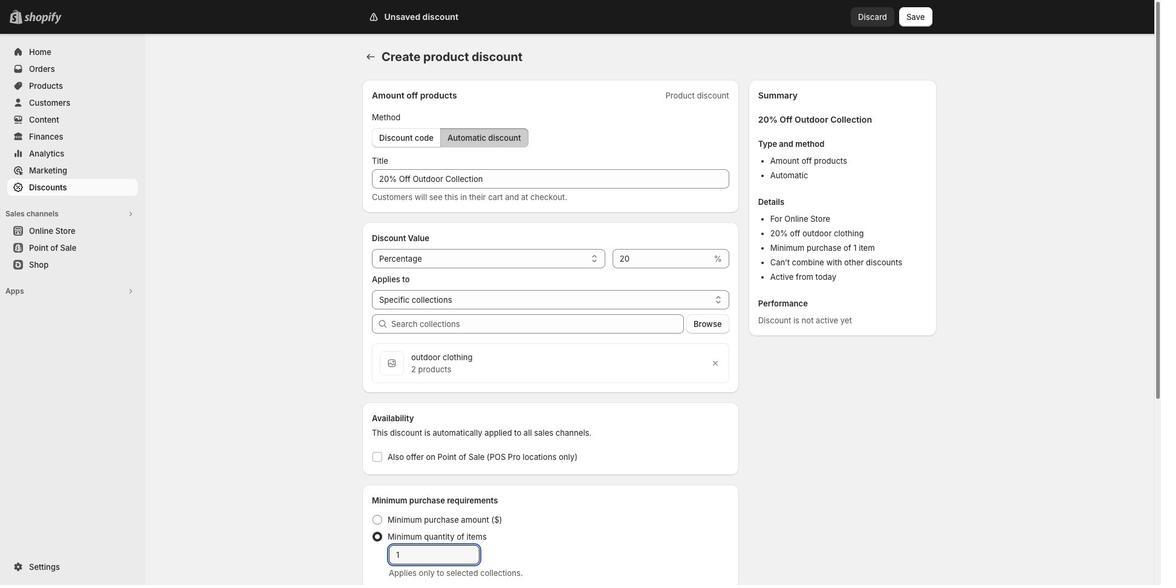 Task type: vqa. For each thing, say whether or not it's contained in the screenshot.
"YYYY-MM-DD" text field
no



Task type: locate. For each thing, give the bounding box(es) containing it.
None text field
[[372, 169, 729, 189]]

None text field
[[613, 249, 712, 269], [389, 546, 480, 565], [613, 249, 712, 269], [389, 546, 480, 565]]

shopify image
[[24, 12, 62, 24]]

Search collections text field
[[391, 315, 684, 334]]



